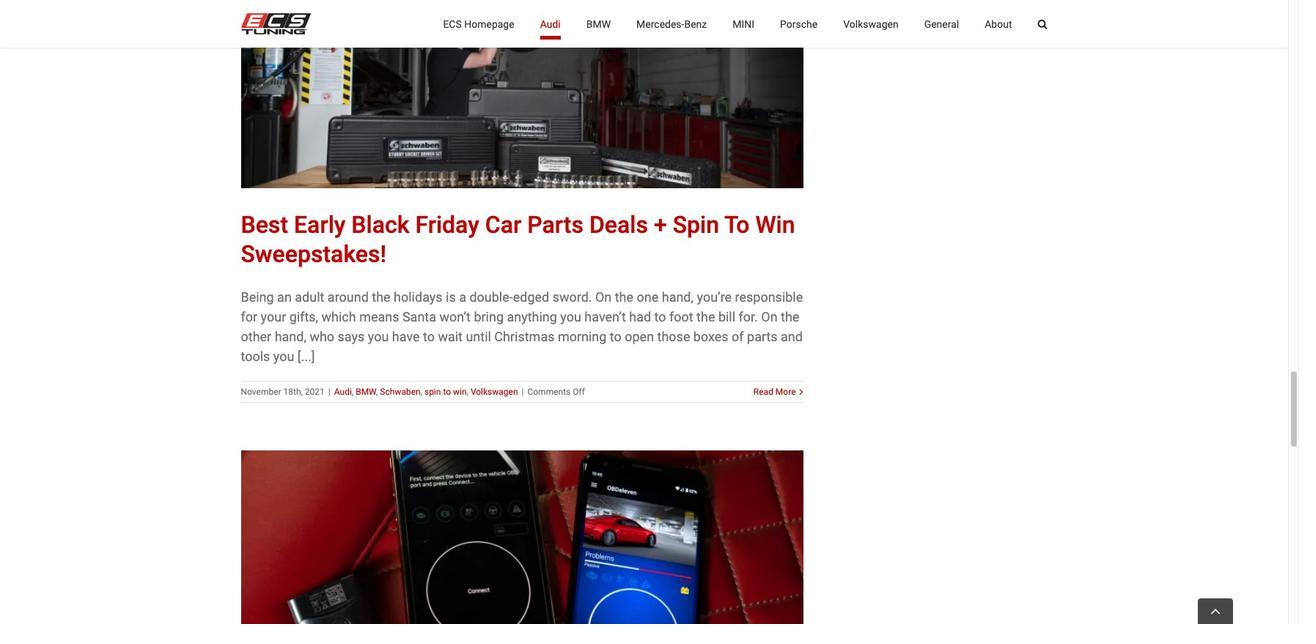 Task type: describe. For each thing, give the bounding box(es) containing it.
wait
[[438, 329, 463, 345]]

holidays
[[394, 290, 443, 305]]

to right the had
[[655, 309, 666, 325]]

black
[[352, 211, 410, 239]]

+
[[654, 211, 667, 239]]

1 , from the left
[[352, 387, 354, 397]]

bill
[[719, 309, 736, 325]]

is
[[446, 290, 456, 305]]

of
[[732, 329, 744, 345]]

your
[[261, 309, 286, 325]]

haven't
[[585, 309, 626, 325]]

mini link
[[733, 0, 755, 48]]

boxes
[[694, 329, 729, 345]]

2 , from the left
[[376, 387, 378, 397]]

the up the and
[[781, 309, 800, 325]]

general
[[925, 18, 960, 30]]

foot
[[670, 309, 694, 325]]

1 horizontal spatial you
[[368, 329, 389, 345]]

you're
[[697, 290, 732, 305]]

until
[[466, 329, 491, 345]]

4 , from the left
[[467, 387, 469, 397]]

santa
[[403, 309, 436, 325]]

0 horizontal spatial you
[[273, 349, 294, 364]]

to left 'wait' at the bottom of the page
[[423, 329, 435, 345]]

1 horizontal spatial on
[[762, 309, 778, 325]]

best early black friday car parts deals + spin to win sweepstakes!
[[241, 211, 796, 268]]

other
[[241, 329, 272, 345]]

1 vertical spatial audi
[[334, 387, 352, 397]]

read
[[754, 387, 774, 397]]

the up boxes
[[697, 309, 715, 325]]

adult
[[295, 290, 325, 305]]

about link
[[985, 0, 1013, 48]]

bring
[[474, 309, 504, 325]]

0 vertical spatial on
[[596, 290, 612, 305]]

0 vertical spatial volkswagen link
[[844, 0, 899, 48]]

off
[[573, 387, 585, 397]]

porsche
[[781, 18, 818, 30]]

mini
[[733, 18, 755, 30]]

0 horizontal spatial audi link
[[334, 387, 352, 397]]

to down haven't
[[610, 329, 622, 345]]

friday
[[416, 211, 480, 239]]

the up means
[[372, 290, 391, 305]]

deals
[[590, 211, 648, 239]]

sweepstakes!
[[241, 241, 387, 268]]

more
[[776, 387, 796, 397]]

christmas
[[495, 329, 555, 345]]

best early black friday car parts deals + spin to win sweepstakes! link
[[241, 211, 796, 268]]

best early black friday car parts deals + spin to win sweepstakes! image
[[241, 0, 804, 188]]

2021
[[305, 387, 325, 397]]

schwaben link
[[380, 387, 421, 397]]

open
[[625, 329, 654, 345]]

and
[[781, 329, 803, 345]]

0 vertical spatial volkswagen
[[844, 18, 899, 30]]

car
[[485, 211, 522, 239]]

mercedes-benz link
[[637, 0, 707, 48]]

1 | from the left
[[328, 387, 331, 397]]

edged
[[513, 290, 550, 305]]

benz
[[685, 18, 707, 30]]

means
[[360, 309, 399, 325]]

to left the win
[[443, 387, 451, 397]]

1 horizontal spatial bmw
[[587, 18, 611, 30]]

read more
[[754, 387, 796, 397]]

which
[[322, 309, 356, 325]]



Task type: vqa. For each thing, say whether or not it's contained in the screenshot.
third ',' from the left
yes



Task type: locate. For each thing, give the bounding box(es) containing it.
the
[[372, 290, 391, 305], [615, 290, 634, 305], [697, 309, 715, 325], [781, 309, 800, 325]]

porsche link
[[781, 0, 818, 48]]

0 vertical spatial hand,
[[662, 290, 694, 305]]

1 horizontal spatial |
[[522, 387, 524, 397]]

anything
[[507, 309, 557, 325]]

who
[[310, 329, 335, 345]]

1 horizontal spatial audi link
[[540, 0, 561, 48]]

audi link right 2021
[[334, 387, 352, 397]]

says
[[338, 329, 365, 345]]

november
[[241, 387, 281, 397]]

being
[[241, 290, 274, 305]]

to
[[655, 309, 666, 325], [423, 329, 435, 345], [610, 329, 622, 345], [443, 387, 451, 397]]

, right spin
[[467, 387, 469, 397]]

ecs
[[443, 18, 462, 30]]

mercedes-benz
[[637, 18, 707, 30]]

win
[[453, 387, 467, 397]]

0 vertical spatial bmw
[[587, 18, 611, 30]]

bmw left schwaben
[[356, 387, 376, 397]]

1 horizontal spatial volkswagen link
[[844, 0, 899, 48]]

volkswagen left general link
[[844, 18, 899, 30]]

have
[[392, 329, 420, 345]]

sword.
[[553, 290, 592, 305]]

1 horizontal spatial audi
[[540, 18, 561, 30]]

0 horizontal spatial volkswagen
[[471, 387, 518, 397]]

parts
[[528, 211, 584, 239]]

hand,
[[662, 290, 694, 305], [275, 329, 307, 345]]

to
[[725, 211, 750, 239]]

, left spin
[[421, 387, 422, 397]]

3 , from the left
[[421, 387, 422, 397]]

0 vertical spatial bmw link
[[587, 0, 611, 48]]

mercedes-
[[637, 18, 685, 30]]

, right 2021
[[352, 387, 354, 397]]

2 vertical spatial you
[[273, 349, 294, 364]]

spin
[[425, 387, 441, 397]]

1 vertical spatial bmw link
[[356, 387, 376, 397]]

1 vertical spatial audi link
[[334, 387, 352, 397]]

bmw link left schwaben
[[356, 387, 376, 397]]

obdeleven: car customizations for every driver image
[[241, 451, 804, 625]]

audi right homepage
[[540, 18, 561, 30]]

on
[[596, 290, 612, 305], [762, 309, 778, 325]]

won't
[[440, 309, 471, 325]]

1 vertical spatial volkswagen
[[471, 387, 518, 397]]

november 18th, 2021 | audi , bmw , schwaben , spin to win , volkswagen | comments off
[[241, 387, 585, 397]]

gifts,
[[289, 309, 318, 325]]

,
[[352, 387, 354, 397], [376, 387, 378, 397], [421, 387, 422, 397], [467, 387, 469, 397]]

0 horizontal spatial audi
[[334, 387, 352, 397]]

double-
[[470, 290, 513, 305]]

comments
[[528, 387, 571, 397]]

volkswagen link left general link
[[844, 0, 899, 48]]

for
[[241, 309, 258, 325]]

you down means
[[368, 329, 389, 345]]

[...]
[[298, 349, 315, 364]]

ecs homepage
[[443, 18, 515, 30]]

for.
[[739, 309, 758, 325]]

on down responsible
[[762, 309, 778, 325]]

volkswagen
[[844, 18, 899, 30], [471, 387, 518, 397]]

18th,
[[284, 387, 303, 397]]

|
[[328, 387, 331, 397], [522, 387, 524, 397]]

0 horizontal spatial volkswagen link
[[471, 387, 518, 397]]

those
[[658, 329, 691, 345]]

you
[[561, 309, 582, 325], [368, 329, 389, 345], [273, 349, 294, 364]]

being an adult around the holidays is a double-edged sword. on the one hand, you're responsible for your gifts, which means santa won't bring anything you haven't had to foot the bill for. on the other hand, who says you have to wait until christmas morning to open those boxes of parts and tools you [...]
[[241, 290, 803, 364]]

win
[[756, 211, 796, 239]]

0 horizontal spatial on
[[596, 290, 612, 305]]

an
[[277, 290, 292, 305]]

general link
[[925, 0, 960, 48]]

bmw
[[587, 18, 611, 30], [356, 387, 376, 397]]

, left schwaben
[[376, 387, 378, 397]]

ecs tuning logo image
[[241, 13, 311, 34]]

bmw link
[[587, 0, 611, 48], [356, 387, 376, 397]]

read more link
[[754, 386, 796, 399]]

volkswagen link right the win
[[471, 387, 518, 397]]

homepage
[[464, 18, 515, 30]]

volkswagen link
[[844, 0, 899, 48], [471, 387, 518, 397]]

hand, up 'foot'
[[662, 290, 694, 305]]

spin
[[673, 211, 720, 239]]

audi link right homepage
[[540, 0, 561, 48]]

0 horizontal spatial bmw link
[[356, 387, 376, 397]]

parts
[[747, 329, 778, 345]]

one
[[637, 290, 659, 305]]

about
[[985, 18, 1013, 30]]

schwaben
[[380, 387, 421, 397]]

hand, down gifts,
[[275, 329, 307, 345]]

you down 'sword.'
[[561, 309, 582, 325]]

had
[[630, 309, 651, 325]]

volkswagen right the win
[[471, 387, 518, 397]]

ecs homepage link
[[443, 0, 515, 48]]

1 horizontal spatial volkswagen
[[844, 18, 899, 30]]

0 horizontal spatial bmw
[[356, 387, 376, 397]]

around
[[328, 290, 369, 305]]

0 horizontal spatial |
[[328, 387, 331, 397]]

0 vertical spatial audi link
[[540, 0, 561, 48]]

1 vertical spatial bmw
[[356, 387, 376, 397]]

1 vertical spatial you
[[368, 329, 389, 345]]

best
[[241, 211, 288, 239]]

bmw link left mercedes-
[[587, 0, 611, 48]]

you left [...] on the left bottom of the page
[[273, 349, 294, 364]]

on up haven't
[[596, 290, 612, 305]]

1 horizontal spatial bmw link
[[587, 0, 611, 48]]

spin to win link
[[425, 387, 467, 397]]

1 vertical spatial hand,
[[275, 329, 307, 345]]

audi link
[[540, 0, 561, 48], [334, 387, 352, 397]]

responsible
[[735, 290, 803, 305]]

0 horizontal spatial hand,
[[275, 329, 307, 345]]

1 horizontal spatial hand,
[[662, 290, 694, 305]]

| left comments
[[522, 387, 524, 397]]

1 vertical spatial on
[[762, 309, 778, 325]]

2 | from the left
[[522, 387, 524, 397]]

0 vertical spatial you
[[561, 309, 582, 325]]

bmw left mercedes-
[[587, 18, 611, 30]]

| right 2021
[[328, 387, 331, 397]]

1 vertical spatial volkswagen link
[[471, 387, 518, 397]]

tools
[[241, 349, 270, 364]]

audi
[[540, 18, 561, 30], [334, 387, 352, 397]]

morning
[[558, 329, 607, 345]]

2 horizontal spatial you
[[561, 309, 582, 325]]

0 vertical spatial audi
[[540, 18, 561, 30]]

the left one
[[615, 290, 634, 305]]

a
[[459, 290, 466, 305]]

early
[[294, 211, 346, 239]]

audi right 2021
[[334, 387, 352, 397]]



